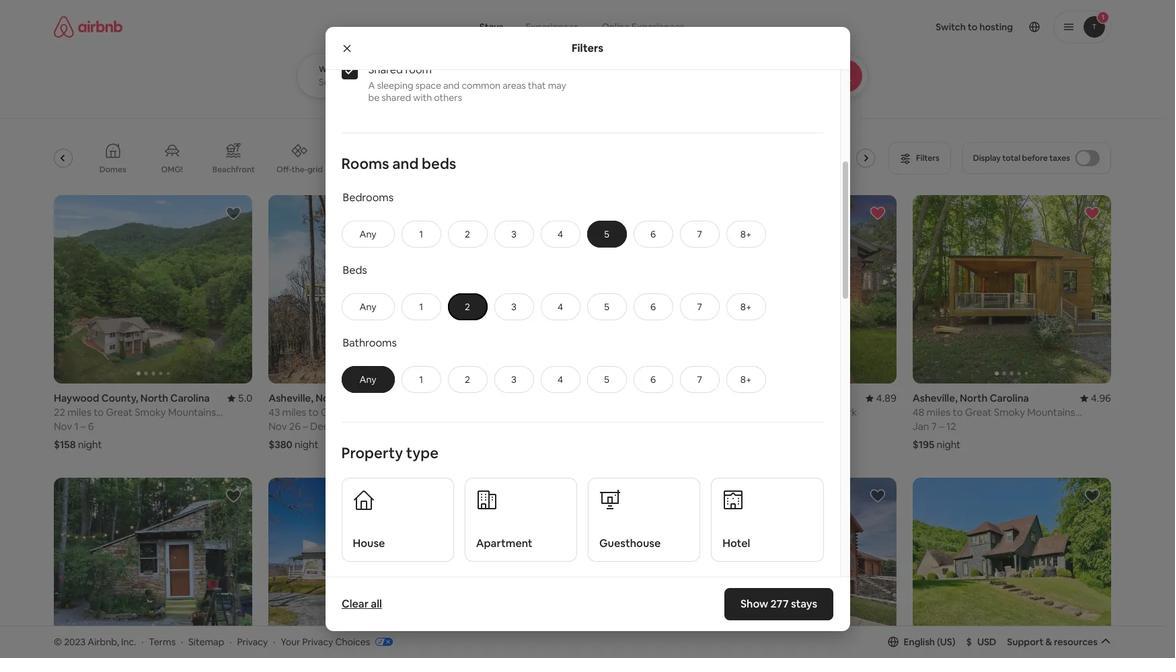 Task type: vqa. For each thing, say whether or not it's contained in the screenshot.
DE/BKG
no



Task type: describe. For each thing, give the bounding box(es) containing it.
add to wishlist: haywood county, north carolina image
[[226, 205, 242, 221]]

north for asheville, north carolina 43 miles to great smoky mountains national park
[[316, 392, 344, 405]]

online experiences
[[602, 21, 685, 33]]

nov for miles
[[269, 420, 287, 433]]

amazing views
[[16, 164, 73, 175]]

smoky inside the haywood county, north carolina 22 miles to great smoky mountains national park
[[135, 406, 166, 419]]

6 button for bathrooms
[[634, 366, 673, 393]]

common
[[462, 79, 501, 91]]

22
[[54, 406, 65, 419]]

1 privacy from the left
[[237, 636, 268, 648]]

4.98 out of 5 average rating image
[[436, 392, 467, 405]]

beachfront
[[212, 164, 255, 175]]

8+ button for bedrooms
[[727, 221, 766, 248]]

north for asheville, north carolina 48 miles to great smoky mountains national park
[[960, 392, 988, 405]]

1 5 button from the top
[[587, 221, 627, 248]]

type
[[406, 443, 439, 462]]

any element for bedrooms
[[356, 228, 381, 240]]

2 dec from the left
[[483, 420, 502, 433]]

1 add to wishlist: canton, north carolina image from the left
[[440, 488, 457, 504]]

online
[[602, 21, 630, 33]]

amazing
[[16, 164, 49, 175]]

8+ button for bathrooms
[[727, 366, 766, 393]]

haywood
[[54, 392, 99, 405]]

9
[[520, 420, 526, 433]]

mountains for 43 miles to great smoky mountains national park
[[383, 406, 431, 419]]

2 button for bedrooms
[[448, 221, 488, 248]]

night inside the nov 26 – dec 1 $380 night
[[295, 438, 319, 451]]

county,
[[101, 392, 138, 405]]

5 button for beds
[[587, 293, 627, 320]]

domes
[[99, 164, 126, 175]]

display total before taxes
[[974, 153, 1071, 164]]

277
[[771, 597, 789, 611]]

48
[[913, 406, 925, 419]]

house
[[353, 537, 385, 551]]

smoky for 43
[[350, 406, 381, 419]]

online experiences link
[[590, 13, 697, 40]]

8+ element for beds
[[741, 301, 752, 313]]

4.98
[[447, 392, 467, 405]]

rooms and beds
[[342, 154, 457, 173]]

nov 26 – dec 1 $380 night
[[269, 420, 335, 451]]

6 for beds
[[651, 301, 656, 313]]

park inside the haywood county, north carolina 22 miles to great smoky mountains national park
[[94, 419, 114, 432]]

apartment
[[476, 537, 533, 551]]

$158
[[54, 438, 76, 451]]

with
[[413, 91, 432, 104]]

experiences inside button
[[526, 21, 579, 33]]

your privacy choices link
[[281, 636, 393, 649]]

add to wishlist: horse shoe, north carolina image
[[226, 488, 242, 504]]

– for nov 26 – dec 1 $380 night
[[303, 420, 308, 433]]

filters
[[572, 41, 604, 55]]

dec inside the nov 26 – dec 1 $380 night
[[310, 420, 329, 433]]

Where field
[[319, 76, 495, 88]]

support & resources button
[[1008, 636, 1112, 648]]

any button for bedrooms
[[342, 221, 395, 248]]

8+ for beds
[[741, 301, 752, 313]]

6 for bathrooms
[[651, 373, 656, 385]]

mountains inside the haywood county, north carolina 22 miles to great smoky mountains national park
[[168, 406, 216, 419]]

before
[[1023, 153, 1048, 164]]

a
[[368, 79, 375, 91]]

english
[[904, 636, 936, 648]]

and inside the shared room a sleeping space and common areas that may be shared with others
[[444, 79, 460, 91]]

4.89
[[877, 392, 897, 405]]

3 carolina from the left
[[591, 392, 630, 405]]

8+ for bathrooms
[[741, 373, 752, 385]]

$ usd
[[967, 636, 997, 648]]

great for 48
[[966, 406, 992, 419]]

– for jan 7 – 12 $195 night
[[940, 420, 945, 433]]

7 inside the jan 7 – 12 $195 night
[[932, 420, 937, 433]]

carolina for columbia, south carolina 17 miles to congaree national park nov 12 – 17
[[779, 392, 818, 405]]

4 button for bedrooms
[[541, 221, 580, 248]]

others
[[434, 91, 462, 104]]

national inside asheville, north carolina 48 miles to great smoky mountains national park
[[913, 419, 951, 432]]

3 any element from the top
[[356, 373, 381, 385]]

1 · from the left
[[141, 636, 144, 648]]

$
[[967, 636, 972, 648]]

west columbia, south carolina
[[483, 392, 630, 405]]

guesthouse
[[600, 537, 661, 551]]

lakefront
[[345, 164, 382, 175]]

display total before taxes button
[[962, 142, 1112, 174]]

2 button for bathrooms
[[448, 366, 488, 393]]

7 for beds
[[697, 301, 702, 313]]

4.89 out of 5 average rating image
[[866, 392, 897, 405]]

off-
[[277, 164, 292, 175]]

shared
[[382, 91, 411, 104]]

2 2 button from the top
[[448, 293, 488, 320]]

views
[[51, 164, 73, 175]]

3 button for bedrooms
[[494, 221, 534, 248]]

0 horizontal spatial 17
[[698, 406, 708, 419]]

4.99
[[662, 392, 682, 405]]

bedrooms
[[343, 190, 394, 204]]

3 any from the top
[[360, 373, 377, 385]]

1 inside the nov 26 – dec 1 $380 night
[[331, 420, 335, 433]]

7 button for beds
[[680, 293, 720, 320]]

areas
[[503, 79, 526, 91]]

clear all
[[342, 597, 382, 611]]

2023
[[64, 636, 86, 648]]

hotel button
[[712, 478, 824, 562]]

great inside the haywood county, north carolina 22 miles to great smoky mountains national park
[[106, 406, 133, 419]]

4 button for beds
[[541, 293, 580, 320]]

3 for bathrooms
[[512, 373, 517, 385]]

miles for 43 miles to great smoky mountains national park
[[282, 406, 306, 419]]

park inside asheville, north carolina 43 miles to great smoky mountains national park
[[309, 419, 329, 432]]

national inside the columbia, south carolina 17 miles to congaree national park nov 12 – 17
[[797, 406, 835, 419]]

1 for bedrooms
[[419, 228, 423, 240]]

congaree
[[749, 406, 795, 419]]

terms · sitemap · privacy
[[149, 636, 268, 648]]

hotel
[[723, 537, 751, 551]]

show 277 stays link
[[725, 588, 834, 620]]

columbia, south carolina 17 miles to congaree national park nov 12 – 17
[[698, 392, 858, 433]]

columbia, inside the columbia, south carolina 17 miles to congaree national park nov 12 – 17
[[698, 392, 746, 405]]

experiences button
[[514, 13, 590, 40]]

house button
[[342, 478, 454, 562]]

2 · from the left
[[181, 636, 183, 648]]

filters dialog
[[325, 0, 850, 631]]

nov inside the columbia, south carolina 17 miles to congaree national park nov 12 – 17
[[698, 420, 717, 433]]

airbnb,
[[88, 636, 119, 648]]

carolina for asheville, north carolina 43 miles to great smoky mountains national park
[[346, 392, 385, 405]]

south inside the columbia, south carolina 17 miles to congaree national park nov 12 – 17
[[749, 392, 777, 405]]

west
[[483, 392, 508, 405]]

12 inside the columbia, south carolina 17 miles to congaree national park nov 12 – 17
[[719, 420, 729, 433]]

support
[[1008, 636, 1044, 648]]

1 columbia, from the left
[[510, 392, 559, 405]]

6 button for beds
[[634, 293, 673, 320]]

miles for 48 miles to great smoky mountains national park
[[927, 406, 951, 419]]

taxes
[[1050, 153, 1071, 164]]

sitemap link
[[189, 636, 224, 648]]

12 inside the jan 7 – 12 $195 night
[[947, 420, 957, 433]]

add to wishlist: canton, north carolina image
[[1085, 488, 1101, 504]]

may
[[548, 79, 567, 91]]

be
[[368, 91, 380, 104]]

bathrooms
[[343, 336, 397, 350]]

4.96 out of 5 average rating image
[[1081, 392, 1112, 405]]

5 button for bathrooms
[[587, 366, 627, 393]]

north inside the haywood county, north carolina 22 miles to great smoky mountains national park
[[141, 392, 168, 405]]

8+ for bedrooms
[[741, 228, 752, 240]]

guesthouse button
[[588, 478, 701, 562]]

mountains for 48 miles to great smoky mountains national park
[[1028, 406, 1076, 419]]

space
[[416, 79, 441, 91]]

4 button for bathrooms
[[541, 366, 580, 393]]

6 button for bedrooms
[[634, 221, 673, 248]]

beds
[[343, 263, 367, 277]]

4 for bathrooms
[[558, 373, 563, 385]]

(us)
[[937, 636, 956, 648]]



Task type: locate. For each thing, give the bounding box(es) containing it.
remove from wishlist: west columbia, south carolina image
[[655, 205, 671, 221]]

6 button
[[634, 221, 673, 248], [634, 293, 673, 320], [634, 366, 673, 393]]

luxe
[[856, 164, 874, 175]]

total
[[1003, 153, 1021, 164]]

2 any button from the top
[[342, 293, 395, 320]]

2
[[465, 228, 470, 240], [465, 301, 470, 313], [465, 373, 470, 385]]

1 vertical spatial 8+ element
[[741, 301, 752, 313]]

2 mountains from the left
[[383, 406, 431, 419]]

group containing amazing views
[[16, 132, 884, 184]]

any up bathrooms
[[360, 301, 377, 313]]

jan
[[913, 420, 930, 433]]

map
[[578, 576, 598, 589]]

miles down the haywood on the bottom of page
[[67, 406, 91, 419]]

night right $158
[[78, 438, 102, 451]]

0 horizontal spatial asheville,
[[269, 392, 314, 405]]

experiences up filters
[[526, 21, 579, 33]]

1 4 button from the top
[[541, 221, 580, 248]]

2 columbia, from the left
[[698, 392, 746, 405]]

support & resources
[[1008, 636, 1098, 648]]

1 any from the top
[[360, 228, 377, 240]]

1 horizontal spatial mountains
[[383, 406, 431, 419]]

4 carolina from the left
[[779, 392, 818, 405]]

shared
[[368, 62, 403, 77]]

2 8+ from the top
[[741, 301, 752, 313]]

8+
[[741, 228, 752, 240], [741, 301, 752, 313], [741, 373, 752, 385]]

night inside the jan 7 – 12 $195 night
[[937, 438, 961, 451]]

any for bedrooms
[[360, 228, 377, 240]]

1 horizontal spatial night
[[295, 438, 319, 451]]

show left map
[[552, 576, 576, 589]]

english (us) button
[[888, 636, 956, 648]]

1 to from the left
[[94, 406, 104, 419]]

1 vertical spatial 2 button
[[448, 293, 488, 320]]

park inside the columbia, south carolina 17 miles to congaree national park nov 12 – 17
[[837, 406, 858, 419]]

experiences right online
[[632, 21, 685, 33]]

choices
[[335, 636, 370, 648]]

remove from wishlist: columbia, south carolina image
[[870, 205, 886, 221]]

2 8+ element from the top
[[741, 301, 752, 313]]

great right 48
[[966, 406, 992, 419]]

show for show 277 stays
[[741, 597, 769, 611]]

1 2 button from the top
[[448, 221, 488, 248]]

7
[[697, 228, 702, 240], [697, 301, 702, 313], [697, 373, 702, 385], [932, 420, 937, 433]]

2 to from the left
[[309, 406, 319, 419]]

1 horizontal spatial privacy
[[302, 636, 333, 648]]

1 3 button from the top
[[494, 221, 534, 248]]

3 for beds
[[512, 301, 517, 313]]

0 horizontal spatial columbia,
[[510, 392, 559, 405]]

asheville,
[[269, 392, 314, 405], [913, 392, 958, 405]]

0 horizontal spatial dec
[[310, 420, 329, 433]]

night down 26
[[295, 438, 319, 451]]

add to wishlist: canton, north carolina image
[[440, 488, 457, 504], [870, 488, 886, 504]]

carolina for asheville, north carolina 48 miles to great smoky mountains national park
[[990, 392, 1030, 405]]

· left the your
[[273, 636, 276, 648]]

– inside nov 1 – 6 $158 night
[[81, 420, 86, 433]]

· right terms
[[181, 636, 183, 648]]

1 3 from the top
[[512, 228, 517, 240]]

to inside the haywood county, north carolina 22 miles to great smoky mountains national park
[[94, 406, 104, 419]]

© 2023 airbnb, inc. ·
[[54, 636, 144, 648]]

1 vertical spatial any button
[[342, 293, 395, 320]]

0 vertical spatial any element
[[356, 228, 381, 240]]

2 vertical spatial any element
[[356, 373, 381, 385]]

asheville, for 48
[[913, 392, 958, 405]]

show
[[552, 576, 576, 589], [741, 597, 769, 611]]

3 for bedrooms
[[512, 228, 517, 240]]

dec right 26
[[310, 420, 329, 433]]

3 2 button from the top
[[448, 366, 488, 393]]

5 for bathrooms
[[604, 373, 610, 385]]

asheville, for 43
[[269, 392, 314, 405]]

1 8+ element from the top
[[741, 228, 752, 240]]

to inside asheville, north carolina 43 miles to great smoky mountains national park
[[309, 406, 319, 419]]

– inside the columbia, south carolina 17 miles to congaree national park nov 12 – 17
[[731, 420, 736, 433]]

great inside asheville, north carolina 43 miles to great smoky mountains national park
[[321, 406, 348, 419]]

english (us)
[[904, 636, 956, 648]]

national inside asheville, north carolina 43 miles to great smoky mountains national park
[[269, 419, 307, 432]]

to down county,
[[94, 406, 104, 419]]

0 vertical spatial any button
[[342, 221, 395, 248]]

privacy left the your
[[237, 636, 268, 648]]

7 button for bedrooms
[[680, 221, 720, 248]]

2 south from the left
[[749, 392, 777, 405]]

miles left the congaree
[[710, 406, 734, 419]]

privacy link
[[237, 636, 268, 648]]

2 6 button from the top
[[634, 293, 673, 320]]

3 8+ button from the top
[[727, 366, 766, 393]]

any element
[[356, 228, 381, 240], [356, 301, 381, 313], [356, 373, 381, 385]]

0 horizontal spatial and
[[393, 154, 419, 173]]

asheville, inside asheville, north carolina 43 miles to great smoky mountains national park
[[269, 392, 314, 405]]

8+ element for bedrooms
[[741, 228, 752, 240]]

2 experiences from the left
[[632, 21, 685, 33]]

add to wishlist: asheville, north carolina image
[[440, 205, 457, 221]]

1 horizontal spatial great
[[321, 406, 348, 419]]

2 horizontal spatial north
[[960, 392, 988, 405]]

2 carolina from the left
[[346, 392, 385, 405]]

0 horizontal spatial mountains
[[168, 406, 216, 419]]

national inside the haywood county, north carolina 22 miles to great smoky mountains national park
[[54, 419, 92, 432]]

2 miles from the left
[[282, 406, 306, 419]]

1 horizontal spatial dec
[[483, 420, 502, 433]]

3 7 button from the top
[[680, 366, 720, 393]]

3 smoky from the left
[[994, 406, 1026, 419]]

3 3 from the top
[[512, 373, 517, 385]]

5 carolina from the left
[[990, 392, 1030, 405]]

0 vertical spatial and
[[444, 79, 460, 91]]

5.0 out of 5 average rating image
[[227, 392, 252, 405]]

room
[[405, 62, 432, 77]]

to for 43
[[309, 406, 319, 419]]

1 horizontal spatial smoky
[[350, 406, 381, 419]]

2 horizontal spatial nov
[[698, 420, 717, 433]]

great down county,
[[106, 406, 133, 419]]

0 vertical spatial 8+ element
[[741, 228, 752, 240]]

0 horizontal spatial privacy
[[237, 636, 268, 648]]

1 smoky from the left
[[135, 406, 166, 419]]

2 vertical spatial 8+ element
[[741, 373, 752, 385]]

·
[[141, 636, 144, 648], [181, 636, 183, 648], [230, 636, 232, 648], [273, 636, 276, 648]]

stays tab panel
[[297, 54, 906, 98]]

3 button for bathrooms
[[494, 366, 534, 393]]

the-
[[292, 164, 308, 175]]

– for dec 4 – 9
[[513, 420, 518, 433]]

to
[[94, 406, 104, 419], [309, 406, 319, 419], [736, 406, 746, 419], [953, 406, 963, 419]]

miles up 26
[[282, 406, 306, 419]]

to left the congaree
[[736, 406, 746, 419]]

nov inside the nov 26 – dec 1 $380 night
[[269, 420, 287, 433]]

asheville, up 43
[[269, 392, 314, 405]]

1 vertical spatial 5 button
[[587, 293, 627, 320]]

2 night from the left
[[295, 438, 319, 451]]

dec
[[310, 420, 329, 433], [483, 420, 502, 433]]

0 vertical spatial 17
[[698, 406, 708, 419]]

0 horizontal spatial add to wishlist: canton, north carolina image
[[440, 488, 457, 504]]

1 horizontal spatial and
[[444, 79, 460, 91]]

1 button for beds
[[401, 293, 441, 320]]

2 nov from the left
[[269, 420, 287, 433]]

show 277 stays
[[741, 597, 818, 611]]

4 to from the left
[[953, 406, 963, 419]]

8+ element for bathrooms
[[741, 373, 752, 385]]

1 horizontal spatial columbia,
[[698, 392, 746, 405]]

1 vertical spatial show
[[741, 597, 769, 611]]

and right space
[[444, 79, 460, 91]]

any element down bathrooms
[[356, 373, 381, 385]]

2 horizontal spatial great
[[966, 406, 992, 419]]

2 privacy from the left
[[302, 636, 333, 648]]

0 vertical spatial 4 button
[[541, 221, 580, 248]]

2 vertical spatial 3 button
[[494, 366, 534, 393]]

terms link
[[149, 636, 176, 648]]

2 vertical spatial 4 button
[[541, 366, 580, 393]]

3 mountains from the left
[[1028, 406, 1076, 419]]

1 8+ from the top
[[741, 228, 752, 240]]

dec 4 – 9
[[483, 420, 526, 433]]

2 vertical spatial 8+ button
[[727, 366, 766, 393]]

2 vertical spatial 2 button
[[448, 366, 488, 393]]

6
[[651, 228, 656, 240], [651, 301, 656, 313], [651, 373, 656, 385], [88, 420, 94, 433]]

north up the nov 26 – dec 1 $380 night
[[316, 392, 344, 405]]

3 · from the left
[[230, 636, 232, 648]]

0 horizontal spatial 12
[[719, 420, 729, 433]]

0 vertical spatial 8+ button
[[727, 221, 766, 248]]

2 vertical spatial 5
[[604, 373, 610, 385]]

show inside button
[[552, 576, 576, 589]]

1 horizontal spatial 17
[[738, 420, 748, 433]]

show left 277
[[741, 597, 769, 611]]

national up $380
[[269, 419, 307, 432]]

miles inside asheville, north carolina 43 miles to great smoky mountains national park
[[282, 406, 306, 419]]

0 horizontal spatial night
[[78, 438, 102, 451]]

3 any button from the top
[[342, 366, 395, 393]]

north inside asheville, north carolina 48 miles to great smoky mountains national park
[[960, 392, 988, 405]]

–
[[81, 420, 86, 433], [303, 420, 308, 433], [513, 420, 518, 433], [731, 420, 736, 433], [940, 420, 945, 433]]

0 vertical spatial 7 button
[[680, 221, 720, 248]]

2 – from the left
[[303, 420, 308, 433]]

3 3 button from the top
[[494, 366, 534, 393]]

sitemap
[[189, 636, 224, 648]]

2 horizontal spatial night
[[937, 438, 961, 451]]

dec down west
[[483, 420, 502, 433]]

2 5 button from the top
[[587, 293, 627, 320]]

2 3 button from the top
[[494, 293, 534, 320]]

sleeping
[[377, 79, 414, 91]]

1 vertical spatial and
[[393, 154, 419, 173]]

great up the nov 26 – dec 1 $380 night
[[321, 406, 348, 419]]

1 horizontal spatial asheville,
[[913, 392, 958, 405]]

1 horizontal spatial experiences
[[632, 21, 685, 33]]

6 for bedrooms
[[651, 228, 656, 240]]

1 any button from the top
[[342, 221, 395, 248]]

nov inside nov 1 – 6 $158 night
[[54, 420, 72, 433]]

rooms
[[342, 154, 389, 173]]

3 5 from the top
[[604, 373, 610, 385]]

43
[[269, 406, 280, 419]]

3 – from the left
[[513, 420, 518, 433]]

1 night from the left
[[78, 438, 102, 451]]

miles inside asheville, north carolina 48 miles to great smoky mountains national park
[[927, 406, 951, 419]]

2 vertical spatial 1 button
[[401, 366, 441, 393]]

4 · from the left
[[273, 636, 276, 648]]

1 horizontal spatial show
[[741, 597, 769, 611]]

miles for 17 miles to congaree national park
[[710, 406, 734, 419]]

2 vertical spatial 6 button
[[634, 366, 673, 393]]

any down bedrooms in the top of the page
[[360, 228, 377, 240]]

1 vertical spatial 2
[[465, 301, 470, 313]]

none search field containing stays
[[297, 0, 906, 98]]

1 mountains from the left
[[168, 406, 216, 419]]

great inside asheville, north carolina 48 miles to great smoky mountains national park
[[966, 406, 992, 419]]

– inside the jan 7 – 12 $195 night
[[940, 420, 945, 433]]

7 for bedrooms
[[697, 228, 702, 240]]

haywood county, north carolina 22 miles to great smoky mountains national park
[[54, 392, 216, 432]]

1 button for bathrooms
[[401, 366, 441, 393]]

2 horizontal spatial mountains
[[1028, 406, 1076, 419]]

0 vertical spatial 8+
[[741, 228, 752, 240]]

your privacy choices
[[281, 636, 370, 648]]

stays
[[480, 21, 504, 33]]

&
[[1046, 636, 1053, 648]]

3 8+ from the top
[[741, 373, 752, 385]]

2 vertical spatial 8+
[[741, 373, 752, 385]]

nov for 22
[[54, 420, 72, 433]]

to up the jan 7 – 12 $195 night
[[953, 406, 963, 419]]

any button down bedrooms in the top of the page
[[342, 221, 395, 248]]

4 for bedrooms
[[558, 228, 563, 240]]

1 asheville, from the left
[[269, 392, 314, 405]]

26
[[289, 420, 301, 433]]

asheville, north carolina 48 miles to great smoky mountains national park
[[913, 392, 1076, 432]]

7 button for bathrooms
[[680, 366, 720, 393]]

any button down bathrooms
[[342, 366, 395, 393]]

1 button for bedrooms
[[401, 221, 441, 248]]

1 south from the left
[[561, 392, 589, 405]]

· left privacy link
[[230, 636, 232, 648]]

2 3 from the top
[[512, 301, 517, 313]]

mountains inside asheville, north carolina 48 miles to great smoky mountains national park
[[1028, 406, 1076, 419]]

4 – from the left
[[731, 420, 736, 433]]

1 carolina from the left
[[170, 392, 210, 405]]

$380
[[269, 438, 293, 451]]

0 horizontal spatial nov
[[54, 420, 72, 433]]

0 vertical spatial 1 button
[[401, 221, 441, 248]]

3 8+ element from the top
[[741, 373, 752, 385]]

1 – from the left
[[81, 420, 86, 433]]

2 vertical spatial 2
[[465, 373, 470, 385]]

3 4 button from the top
[[541, 366, 580, 393]]

omg!
[[161, 164, 183, 175]]

usd
[[978, 636, 997, 648]]

north up the jan 7 – 12 $195 night
[[960, 392, 988, 405]]

1 horizontal spatial 12
[[947, 420, 957, 433]]

1 nov from the left
[[54, 420, 72, 433]]

1 great from the left
[[106, 406, 133, 419]]

1 vertical spatial 1 button
[[401, 293, 441, 320]]

carolina inside the haywood county, north carolina 22 miles to great smoky mountains national park
[[170, 392, 210, 405]]

2 vertical spatial 7 button
[[680, 366, 720, 393]]

0 vertical spatial 2
[[465, 228, 470, 240]]

2 north from the left
[[316, 392, 344, 405]]

1 vertical spatial 8+ button
[[727, 293, 766, 320]]

remove from wishlist: asheville, north carolina image
[[1085, 205, 1101, 221]]

1 any element from the top
[[356, 228, 381, 240]]

0 horizontal spatial south
[[561, 392, 589, 405]]

asheville, north carolina 43 miles to great smoky mountains national park
[[269, 392, 431, 432]]

1 12 from the left
[[719, 420, 729, 433]]

3 5 button from the top
[[587, 366, 627, 393]]

4
[[558, 228, 563, 240], [558, 301, 563, 313], [558, 373, 563, 385], [504, 420, 510, 433]]

0 vertical spatial 6 button
[[634, 221, 673, 248]]

park inside asheville, north carolina 48 miles to great smoky mountains national park
[[954, 419, 974, 432]]

night for nov 1 – 6 $158 night
[[78, 438, 102, 451]]

north
[[141, 392, 168, 405], [316, 392, 344, 405], [960, 392, 988, 405]]

None search field
[[297, 0, 906, 98]]

1 north from the left
[[141, 392, 168, 405]]

night for jan 7 – 12 $195 night
[[937, 438, 961, 451]]

nov 1 – 6 $158 night
[[54, 420, 102, 451]]

great
[[106, 406, 133, 419], [321, 406, 348, 419], [966, 406, 992, 419]]

to inside asheville, north carolina 48 miles to great smoky mountains national park
[[953, 406, 963, 419]]

3 1 button from the top
[[401, 366, 441, 393]]

south
[[561, 392, 589, 405], [749, 392, 777, 405]]

asheville, inside asheville, north carolina 48 miles to great smoky mountains national park
[[913, 392, 958, 405]]

1 horizontal spatial south
[[749, 392, 777, 405]]

show inside filters dialog
[[741, 597, 769, 611]]

0 horizontal spatial show
[[552, 576, 576, 589]]

show map button
[[538, 566, 627, 599]]

0 horizontal spatial experiences
[[526, 21, 579, 33]]

mountains inside asheville, north carolina 43 miles to great smoky mountains national park
[[383, 406, 431, 419]]

1 for beds
[[419, 301, 423, 313]]

1 vertical spatial any
[[360, 301, 377, 313]]

group
[[16, 132, 884, 184], [54, 195, 252, 384], [269, 195, 666, 384], [285, 195, 881, 384], [698, 195, 897, 384], [913, 195, 1112, 384], [54, 478, 252, 658], [269, 478, 467, 658], [483, 478, 682, 658], [698, 478, 897, 658], [913, 478, 1112, 658]]

that
[[528, 79, 546, 91]]

carolina inside asheville, north carolina 48 miles to great smoky mountains national park
[[990, 392, 1030, 405]]

8+ button for beds
[[727, 293, 766, 320]]

2 vertical spatial any
[[360, 373, 377, 385]]

to inside the columbia, south carolina 17 miles to congaree national park nov 12 – 17
[[736, 406, 746, 419]]

1 horizontal spatial north
[[316, 392, 344, 405]]

3 6 button from the top
[[634, 366, 673, 393]]

columbia, right 4.99
[[698, 392, 746, 405]]

miles
[[67, 406, 91, 419], [282, 406, 306, 419], [710, 406, 734, 419], [927, 406, 951, 419]]

1 2 from the top
[[465, 228, 470, 240]]

any button for beds
[[342, 293, 395, 320]]

what can we help you find? tab list
[[469, 13, 590, 40]]

8+ button
[[727, 221, 766, 248], [727, 293, 766, 320], [727, 366, 766, 393]]

1 vertical spatial any element
[[356, 301, 381, 313]]

to for 48
[[953, 406, 963, 419]]

stays button
[[469, 13, 514, 40]]

miles inside the haywood county, north carolina 22 miles to great smoky mountains national park
[[67, 406, 91, 419]]

2 add to wishlist: canton, north carolina image from the left
[[870, 488, 886, 504]]

grid
[[308, 164, 323, 175]]

0 horizontal spatial north
[[141, 392, 168, 405]]

6 inside nov 1 – 6 $158 night
[[88, 420, 94, 433]]

to up the nov 26 – dec 1 $380 night
[[309, 406, 319, 419]]

3 button for beds
[[494, 293, 534, 320]]

apartment button
[[465, 478, 577, 562]]

4.99 out of 5 average rating image
[[651, 392, 682, 405]]

1 vertical spatial 3 button
[[494, 293, 534, 320]]

1 vertical spatial 6 button
[[634, 293, 673, 320]]

2 vertical spatial 5 button
[[587, 366, 627, 393]]

0 vertical spatial 3 button
[[494, 221, 534, 248]]

2 great from the left
[[321, 406, 348, 419]]

great for 43
[[321, 406, 348, 419]]

2 any element from the top
[[356, 301, 381, 313]]

2 vertical spatial 3
[[512, 373, 517, 385]]

stays
[[792, 597, 818, 611]]

smoky inside asheville, north carolina 48 miles to great smoky mountains national park
[[994, 406, 1026, 419]]

where
[[319, 64, 344, 75]]

clear all button
[[335, 591, 389, 618]]

5 for beds
[[604, 301, 610, 313]]

1 vertical spatial 4 button
[[541, 293, 580, 320]]

miles inside the columbia, south carolina 17 miles to congaree national park nov 12 – 17
[[710, 406, 734, 419]]

1 6 button from the top
[[634, 221, 673, 248]]

3 north from the left
[[960, 392, 988, 405]]

0 horizontal spatial smoky
[[135, 406, 166, 419]]

1 vertical spatial 17
[[738, 420, 748, 433]]

– inside the nov 26 – dec 1 $380 night
[[303, 420, 308, 433]]

3
[[512, 228, 517, 240], [512, 301, 517, 313], [512, 373, 517, 385]]

2 5 from the top
[[604, 301, 610, 313]]

2 7 button from the top
[[680, 293, 720, 320]]

shared room a sleeping space and common areas that may be shared with others
[[368, 62, 567, 104]]

$195
[[913, 438, 935, 451]]

3 great from the left
[[966, 406, 992, 419]]

north inside asheville, north carolina 43 miles to great smoky mountains national park
[[316, 392, 344, 405]]

2 12 from the left
[[947, 420, 957, 433]]

asheville, up 48
[[913, 392, 958, 405]]

0 horizontal spatial great
[[106, 406, 133, 419]]

experiences
[[526, 21, 579, 33], [632, 21, 685, 33]]

2 for bedrooms
[[465, 228, 470, 240]]

3 night from the left
[[937, 438, 961, 451]]

and left beds
[[393, 154, 419, 173]]

smoky inside asheville, north carolina 43 miles to great smoky mountains national park
[[350, 406, 381, 419]]

5 – from the left
[[940, 420, 945, 433]]

2 for bathrooms
[[465, 373, 470, 385]]

privacy right the your
[[302, 636, 333, 648]]

carolina inside asheville, north carolina 43 miles to great smoky mountains national park
[[346, 392, 385, 405]]

0 vertical spatial any
[[360, 228, 377, 240]]

profile element
[[717, 0, 1112, 54]]

national up '$195'
[[913, 419, 951, 432]]

0 vertical spatial 5
[[604, 228, 610, 240]]

2 any from the top
[[360, 301, 377, 313]]

1 dec from the left
[[310, 420, 329, 433]]

north right county,
[[141, 392, 168, 405]]

2 asheville, from the left
[[913, 392, 958, 405]]

3 miles from the left
[[710, 406, 734, 419]]

1 miles from the left
[[67, 406, 91, 419]]

any button up bathrooms
[[342, 293, 395, 320]]

carolina inside the columbia, south carolina 17 miles to congaree national park nov 12 – 17
[[779, 392, 818, 405]]

columbia, up 9
[[510, 392, 559, 405]]

2 1 button from the top
[[401, 293, 441, 320]]

1 vertical spatial 7 button
[[680, 293, 720, 320]]

1 8+ button from the top
[[727, 221, 766, 248]]

to for 17
[[736, 406, 746, 419]]

8+ element
[[741, 228, 752, 240], [741, 301, 752, 313], [741, 373, 752, 385]]

national up $158
[[54, 419, 92, 432]]

beds
[[422, 154, 457, 173]]

smoky for 48
[[994, 406, 1026, 419]]

1 5 from the top
[[604, 228, 610, 240]]

2 horizontal spatial smoky
[[994, 406, 1026, 419]]

any element up bathrooms
[[356, 301, 381, 313]]

1 for bathrooms
[[419, 373, 423, 385]]

2 vertical spatial any button
[[342, 366, 395, 393]]

night inside nov 1 – 6 $158 night
[[78, 438, 102, 451]]

1 horizontal spatial add to wishlist: canton, north carolina image
[[870, 488, 886, 504]]

jan 7 – 12 $195 night
[[913, 420, 961, 451]]

1 inside nov 1 – 6 $158 night
[[74, 420, 79, 433]]

0 vertical spatial 3
[[512, 228, 517, 240]]

1 vertical spatial 8+
[[741, 301, 752, 313]]

any down bathrooms
[[360, 373, 377, 385]]

1 vertical spatial 3
[[512, 301, 517, 313]]

all
[[371, 597, 382, 611]]

2 4 button from the top
[[541, 293, 580, 320]]

4 button
[[541, 221, 580, 248], [541, 293, 580, 320], [541, 366, 580, 393]]

4 for beds
[[558, 301, 563, 313]]

show for show map
[[552, 576, 576, 589]]

any element for beds
[[356, 301, 381, 313]]

4 miles from the left
[[927, 406, 951, 419]]

night right '$195'
[[937, 438, 961, 451]]

national right the congaree
[[797, 406, 835, 419]]

· right inc.
[[141, 636, 144, 648]]

your
[[281, 636, 300, 648]]

1 experiences from the left
[[526, 21, 579, 33]]

1 horizontal spatial nov
[[269, 420, 287, 433]]

any element down bedrooms in the top of the page
[[356, 228, 381, 240]]

1 vertical spatial 5
[[604, 301, 610, 313]]

7 for bathrooms
[[697, 373, 702, 385]]

3 2 from the top
[[465, 373, 470, 385]]

miles right 48
[[927, 406, 951, 419]]

0 vertical spatial 2 button
[[448, 221, 488, 248]]

0 vertical spatial 5 button
[[587, 221, 627, 248]]

national
[[797, 406, 835, 419], [54, 419, 92, 432], [269, 419, 307, 432], [913, 419, 951, 432]]

0 vertical spatial show
[[552, 576, 576, 589]]

2 2 from the top
[[465, 301, 470, 313]]

4.96
[[1091, 392, 1112, 405]]

1 7 button from the top
[[680, 221, 720, 248]]

3 nov from the left
[[698, 420, 717, 433]]

show map
[[552, 576, 598, 589]]

any for beds
[[360, 301, 377, 313]]

– for nov 1 – 6 $158 night
[[81, 420, 86, 433]]

1 1 button from the top
[[401, 221, 441, 248]]



